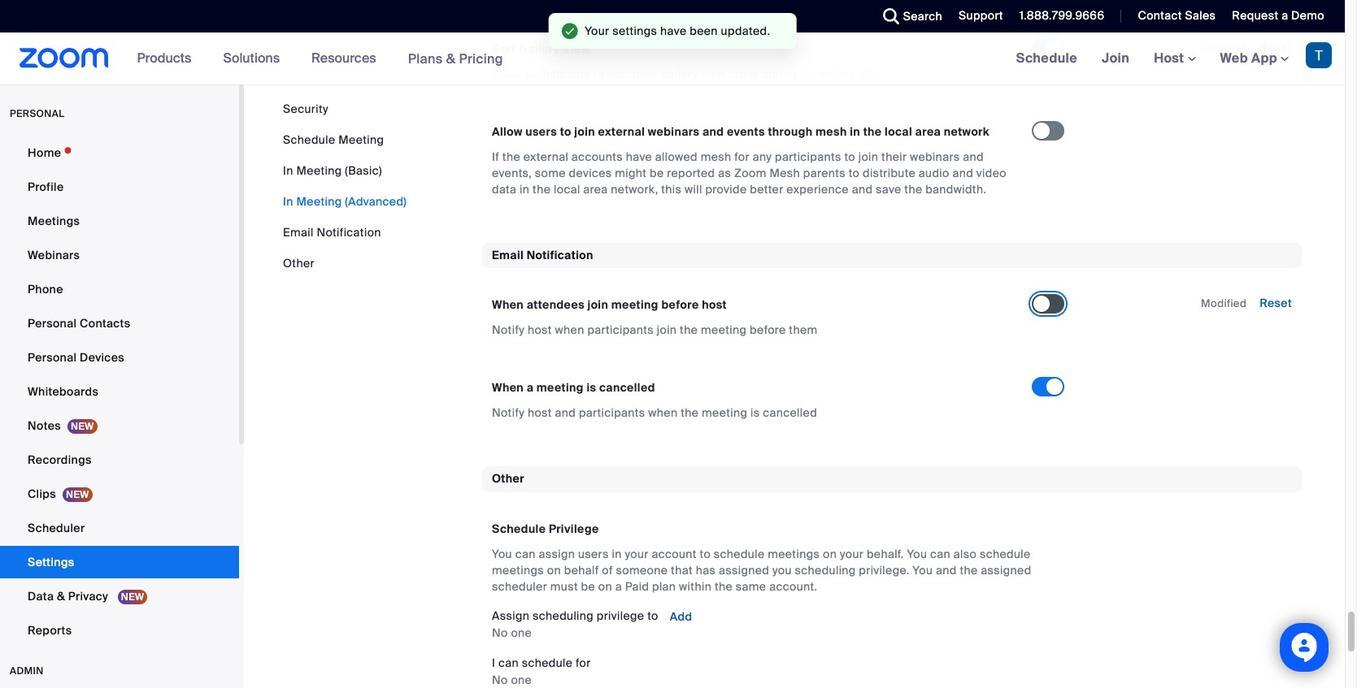 Task type: locate. For each thing, give the bounding box(es) containing it.
1 in from the top
[[283, 163, 293, 178]]

0 vertical spatial email
[[283, 225, 314, 240]]

schedule down 1.888.799.9666
[[1016, 50, 1078, 67]]

someone
[[616, 563, 668, 578]]

1 horizontal spatial cancelled
[[763, 406, 817, 421]]

0 horizontal spatial external
[[523, 150, 569, 164]]

when a meeting is cancelled
[[492, 381, 655, 395]]

and inside email notification element
[[555, 406, 576, 421]]

web app button
[[1220, 50, 1289, 67]]

participants inside if the external accounts have allowed mesh for any participants to join their webinars and events, some devices might be reported as zoom mesh parents to distribute audio and video data in the local area network, this will provide better experience and save the bandwidth.
[[775, 150, 841, 164]]

be inside "you can assign users in your account to schedule meetings on your behalf. you can also schedule meetings on behalf of someone that has assigned you scheduling privilege. you and the assigned scheduler must be on a paid plan within the same account."
[[581, 580, 595, 594]]

in right data
[[520, 182, 530, 197]]

0 vertical spatial allow
[[492, 66, 521, 81]]

0 vertical spatial &
[[446, 50, 456, 67]]

0 vertical spatial no
[[492, 626, 508, 641]]

1 vertical spatial email
[[492, 248, 524, 263]]

1 notify from the top
[[492, 323, 525, 338]]

external inside if the external accounts have allowed mesh for any participants to join their webinars and events, some devices might be reported as zoom mesh parents to distribute audio and video data in the local area network, this will provide better experience and save the bandwidth.
[[523, 150, 569, 164]]

devices
[[569, 166, 612, 180]]

0 horizontal spatial your
[[625, 547, 649, 562]]

1 horizontal spatial your
[[840, 547, 864, 562]]

area down 'devices'
[[583, 182, 608, 197]]

notification up attendees
[[527, 248, 593, 263]]

1 personal from the top
[[28, 316, 77, 331]]

audio
[[919, 166, 950, 180]]

schedule for schedule meeting
[[283, 133, 335, 147]]

external up the accounts
[[598, 124, 645, 139]]

modified for reset button in email notification element
[[1201, 297, 1247, 311]]

bandwidth.
[[926, 182, 987, 197]]

schedule down security
[[283, 133, 335, 147]]

1 allow from the top
[[492, 66, 521, 81]]

no
[[492, 626, 508, 641], [492, 673, 508, 688]]

you up scheduler
[[492, 547, 512, 562]]

can left assign on the left bottom of page
[[515, 547, 536, 562]]

to up the has
[[700, 547, 711, 562]]

plans
[[408, 50, 443, 67]]

join
[[574, 124, 595, 139], [859, 150, 879, 164], [588, 298, 608, 313], [657, 323, 677, 338]]

scheduling up the account.
[[795, 563, 856, 578]]

2 when from the top
[[492, 381, 524, 395]]

for up zoom
[[735, 150, 750, 164]]

recordings link
[[0, 444, 239, 477]]

(basic)
[[345, 163, 382, 178]]

demo
[[1291, 8, 1325, 23]]

might
[[615, 166, 647, 180]]

of
[[602, 563, 613, 578]]

1 vertical spatial webinars
[[910, 150, 960, 164]]

0 horizontal spatial is
[[587, 381, 596, 395]]

contacts
[[80, 316, 130, 331]]

0 vertical spatial reset button
[[1260, 40, 1292, 54]]

1 no from the top
[[492, 626, 508, 641]]

have
[[660, 24, 687, 38], [626, 150, 652, 164]]

request
[[1232, 8, 1279, 23]]

no down i
[[492, 673, 508, 688]]

1 vertical spatial be
[[581, 580, 595, 594]]

0 horizontal spatial when
[[555, 323, 584, 338]]

email
[[283, 225, 314, 240], [492, 248, 524, 263]]

personal for personal contacts
[[28, 316, 77, 331]]

before left them at the top of the page
[[750, 323, 786, 338]]

support link
[[947, 0, 1007, 33], [959, 8, 1003, 23]]

host
[[702, 298, 727, 313], [528, 323, 552, 338], [528, 406, 552, 421]]

must
[[550, 580, 578, 594]]

meetings up 'you'
[[768, 547, 820, 562]]

and down when a meeting is cancelled
[[555, 406, 576, 421]]

when for when attendees join meeting before host
[[492, 298, 524, 313]]

0 vertical spatial their
[[633, 66, 658, 81]]

when
[[492, 298, 524, 313], [492, 381, 524, 395]]

modified inside email notification element
[[1201, 297, 1247, 311]]

1 vertical spatial scheduling
[[533, 609, 594, 623]]

1 horizontal spatial users
[[578, 547, 609, 562]]

whiteboards link
[[0, 376, 239, 408]]

schedule inside meetings navigation
[[1016, 50, 1078, 67]]

1 vertical spatial external
[[523, 150, 569, 164]]

meeting up the (basic)
[[338, 133, 384, 147]]

search button
[[871, 0, 947, 33]]

0 horizontal spatial email notification
[[283, 225, 381, 240]]

menu bar
[[283, 101, 407, 272]]

i
[[492, 656, 495, 671]]

0 horizontal spatial meetings
[[492, 563, 544, 578]]

0 vertical spatial local
[[885, 124, 912, 139]]

1 vertical spatial reset button
[[1260, 296, 1292, 311]]

1 vertical spatial meetings
[[492, 563, 544, 578]]

request a demo link
[[1220, 0, 1345, 33], [1232, 8, 1325, 23]]

local inside if the external accounts have allowed mesh for any participants to join their webinars and events, some devices might be reported as zoom mesh parents to distribute audio and video data in the local area network, this will provide better experience and save the bandwidth.
[[554, 182, 580, 197]]

2 notify from the top
[[492, 406, 525, 421]]

schedule meeting link
[[283, 133, 384, 147]]

0 vertical spatial other
[[283, 256, 315, 271]]

in for in meeting (basic)
[[283, 163, 293, 178]]

reset
[[1260, 40, 1292, 54], [1260, 296, 1292, 311]]

reset button
[[1260, 40, 1292, 54], [1260, 296, 1292, 311]]

users
[[526, 124, 557, 139], [578, 547, 609, 562]]

meeting for (advanced)
[[296, 194, 342, 209]]

updated.
[[721, 24, 770, 38]]

1 vertical spatial allow
[[492, 124, 523, 139]]

notification inside email notification element
[[527, 248, 593, 263]]

product information navigation
[[125, 33, 516, 85]]

webinars
[[648, 124, 700, 139], [910, 150, 960, 164]]

mesh up as
[[701, 150, 732, 164]]

0 vertical spatial is
[[587, 381, 596, 395]]

webinars up allowed
[[648, 124, 700, 139]]

2 personal from the top
[[28, 350, 77, 365]]

meetings navigation
[[1004, 33, 1345, 85]]

2 vertical spatial schedule
[[492, 522, 546, 536]]

your left the behalf.
[[840, 547, 864, 562]]

scheduling down must
[[533, 609, 594, 623]]

security link
[[283, 102, 328, 116]]

devices
[[80, 350, 124, 365]]

1 vertical spatial in
[[283, 194, 293, 209]]

pricing
[[459, 50, 503, 67]]

can right i
[[498, 656, 519, 671]]

on down of
[[598, 580, 612, 594]]

in meeting (basic) link
[[283, 163, 382, 178]]

personal up whiteboards
[[28, 350, 77, 365]]

schedule up same
[[714, 547, 765, 562]]

personal
[[28, 316, 77, 331], [28, 350, 77, 365]]

local
[[885, 124, 912, 139], [554, 182, 580, 197]]

meeting up email notification link
[[296, 194, 342, 209]]

0 horizontal spatial users
[[526, 124, 557, 139]]

contact sales link
[[1126, 0, 1220, 33], [1138, 8, 1216, 23]]

on
[[823, 547, 837, 562], [547, 563, 561, 578], [598, 580, 612, 594]]

1 horizontal spatial when
[[648, 406, 678, 421]]

schedule
[[1016, 50, 1078, 67], [283, 133, 335, 147], [492, 522, 546, 536]]

your settings have been updated.
[[585, 24, 770, 38]]

allow for allow users to join external webinars and events through mesh in the local area network
[[492, 124, 523, 139]]

same
[[736, 580, 766, 594]]

1 vertical spatial users
[[578, 547, 609, 562]]

to right the "parents"
[[849, 166, 860, 180]]

before up notify host when participants join the meeting before them
[[661, 298, 699, 313]]

scheduling inside "you can assign users in your account to schedule meetings on your behalf. you can also schedule meetings on behalf of someone that has assigned you scheduling privilege. you and the assigned scheduler must be on a paid plan within the same account."
[[795, 563, 856, 578]]

0 vertical spatial area
[[915, 124, 941, 139]]

1 vertical spatial notification
[[527, 248, 593, 263]]

allow down the sort
[[492, 66, 521, 81]]

1 vertical spatial no
[[492, 673, 508, 688]]

join up distribute
[[859, 150, 879, 164]]

2 horizontal spatial schedule
[[1016, 50, 1078, 67]]

notify host and participants when the meeting is cancelled
[[492, 406, 817, 421]]

1 vertical spatial mesh
[[701, 150, 732, 164]]

for down assign scheduling privilege to
[[576, 656, 591, 671]]

banner
[[0, 33, 1345, 85]]

0 vertical spatial before
[[661, 298, 699, 313]]

2 one from the top
[[511, 673, 532, 688]]

0 horizontal spatial email
[[283, 225, 314, 240]]

schedule meeting
[[283, 133, 384, 147]]

their right sort
[[633, 66, 658, 81]]

1 vertical spatial in
[[520, 182, 530, 197]]

notify for notify host when participants join the meeting before them
[[492, 323, 525, 338]]

have left been
[[660, 24, 687, 38]]

1 vertical spatial for
[[576, 656, 591, 671]]

can for you can assign users in your account to schedule meetings on your behalf. you can also schedule meetings on behalf of someone that has assigned you scheduling privilege. you and the assigned scheduler must be on a paid plan within the same account.
[[515, 547, 536, 562]]

other up the schedule privilege
[[492, 472, 524, 487]]

1 vertical spatial personal
[[28, 350, 77, 365]]

1 horizontal spatial schedule
[[492, 522, 546, 536]]

1 horizontal spatial before
[[750, 323, 786, 338]]

in inside "you can assign users in your account to schedule meetings on your behalf. you can also schedule meetings on behalf of someone that has assigned you scheduling privilege. you and the assigned scheduler must be on a paid plan within the same account."
[[612, 547, 622, 562]]

& right plans on the top left of the page
[[446, 50, 456, 67]]

0 vertical spatial scheduling
[[795, 563, 856, 578]]

join
[[1102, 50, 1130, 67]]

2 vertical spatial host
[[528, 406, 552, 421]]

in down schedule meeting
[[283, 163, 293, 178]]

one down 'assign'
[[511, 626, 532, 641]]

notes link
[[0, 410, 239, 442]]

settings
[[613, 24, 657, 38]]

1 vertical spatial when
[[492, 381, 524, 395]]

host down when a meeting is cancelled
[[528, 406, 552, 421]]

have up might
[[626, 150, 652, 164]]

email down data
[[492, 248, 524, 263]]

be up this
[[650, 166, 664, 180]]

scheduling
[[795, 563, 856, 578], [533, 609, 594, 623]]

and up bandwidth.
[[953, 166, 974, 180]]

no down 'assign'
[[492, 626, 508, 641]]

during
[[762, 66, 797, 81]]

1 vertical spatial modified
[[1201, 297, 1247, 311]]

0 vertical spatial in
[[850, 124, 860, 139]]

1 vertical spatial before
[[750, 323, 786, 338]]

and left save
[[852, 182, 873, 197]]

1 horizontal spatial other
[[492, 472, 524, 487]]

parents
[[803, 166, 846, 180]]

1 vertical spatial other
[[492, 472, 524, 487]]

1 horizontal spatial their
[[882, 150, 907, 164]]

personal down phone
[[28, 316, 77, 331]]

email notification
[[283, 225, 381, 240], [492, 248, 593, 263]]

1 modified from the top
[[1201, 40, 1247, 54]]

also
[[954, 547, 977, 562]]

the
[[863, 124, 882, 139], [502, 150, 520, 164], [533, 182, 551, 197], [905, 182, 923, 197], [680, 323, 698, 338], [681, 406, 699, 421], [960, 563, 978, 578], [715, 580, 733, 594]]

0 vertical spatial personal
[[28, 316, 77, 331]]

1 horizontal spatial assigned
[[981, 563, 1032, 578]]

host up notify host when participants join the meeting before them
[[702, 298, 727, 313]]

in right the through
[[850, 124, 860, 139]]

email up other link
[[283, 225, 314, 240]]

email notification up attendees
[[492, 248, 593, 263]]

schedule down "no one"
[[522, 656, 573, 671]]

1 horizontal spatial meetings
[[768, 547, 820, 562]]

admin
[[10, 665, 44, 678]]

2 reset button from the top
[[1260, 296, 1292, 311]]

allow participants to sort their gallery view order during a meeting
[[492, 66, 856, 81]]

is
[[587, 381, 596, 395], [751, 406, 760, 421]]

one down "no one"
[[511, 673, 532, 688]]

solutions
[[223, 50, 280, 67]]

schedule inside 'i can schedule for no one'
[[522, 656, 573, 671]]

2 assigned from the left
[[981, 563, 1032, 578]]

personal devices link
[[0, 342, 239, 374]]

on down assign on the left bottom of page
[[547, 563, 561, 578]]

host down attendees
[[528, 323, 552, 338]]

data & privacy link
[[0, 581, 239, 613]]

1 vertical spatial schedule
[[283, 133, 335, 147]]

external up the some
[[523, 150, 569, 164]]

can inside 'i can schedule for no one'
[[498, 656, 519, 671]]

view
[[563, 41, 590, 56]]

1 reset button from the top
[[1260, 40, 1292, 54]]

assigned
[[719, 563, 769, 578], [981, 563, 1032, 578]]

participants
[[524, 66, 591, 81], [775, 150, 841, 164], [587, 323, 654, 338], [579, 406, 645, 421]]

personal
[[10, 107, 65, 120]]

1 vertical spatial &
[[57, 590, 65, 604]]

0 horizontal spatial schedule
[[522, 656, 573, 671]]

schedule up assign on the left bottom of page
[[492, 522, 546, 536]]

plans & pricing link
[[408, 50, 503, 67], [408, 50, 503, 67]]

be inside if the external accounts have allowed mesh for any participants to join their webinars and events, some devices might be reported as zoom mesh parents to distribute audio and video data in the local area network, this will provide better experience and save the bandwidth.
[[650, 166, 664, 180]]

email notification down "in meeting (advanced)"
[[283, 225, 381, 240]]

1 assigned from the left
[[719, 563, 769, 578]]

1 vertical spatial on
[[547, 563, 561, 578]]

& inside personal menu menu
[[57, 590, 65, 604]]

and down also
[[936, 563, 957, 578]]

meetings up scheduler
[[492, 563, 544, 578]]

notification down "in meeting (advanced)"
[[317, 225, 381, 240]]

1 one from the top
[[511, 626, 532, 641]]

mesh right the through
[[816, 124, 847, 139]]

& inside product information navigation
[[446, 50, 456, 67]]

schedule right also
[[980, 547, 1031, 562]]

0 horizontal spatial cancelled
[[599, 381, 655, 395]]

other down email notification link
[[283, 256, 315, 271]]

1 reset from the top
[[1260, 40, 1292, 54]]

be
[[650, 166, 664, 180], [581, 580, 595, 594]]

security
[[283, 102, 328, 116]]

users up the behalf at bottom left
[[578, 547, 609, 562]]

that
[[671, 563, 693, 578]]

notify for notify host and participants when the meeting is cancelled
[[492, 406, 525, 421]]

2 in from the top
[[283, 194, 293, 209]]

1 horizontal spatial local
[[885, 124, 912, 139]]

menu bar containing security
[[283, 101, 407, 272]]

area left network
[[915, 124, 941, 139]]

webinars up audio
[[910, 150, 960, 164]]

& right the data on the left bottom
[[57, 590, 65, 604]]

meetings
[[28, 214, 80, 229]]

2 modified from the top
[[1201, 297, 1247, 311]]

0 vertical spatial for
[[735, 150, 750, 164]]

0 horizontal spatial in
[[520, 182, 530, 197]]

your up someone
[[625, 547, 649, 562]]

reset for 1st reset button from the top of the page
[[1260, 40, 1292, 54]]

0 vertical spatial webinars
[[648, 124, 700, 139]]

2 allow from the top
[[492, 124, 523, 139]]

1 horizontal spatial have
[[660, 24, 687, 38]]

reported
[[667, 166, 715, 180]]

modified for 1st reset button from the top of the page
[[1201, 40, 1247, 54]]

on left the behalf.
[[823, 547, 837, 562]]

1.888.799.9666 button up the join
[[1007, 0, 1109, 33]]

2 vertical spatial in
[[612, 547, 622, 562]]

users up the some
[[526, 124, 557, 139]]

1.888.799.9666 button up schedule link
[[1020, 8, 1105, 23]]

2 horizontal spatial on
[[823, 547, 837, 562]]

0 vertical spatial modified
[[1201, 40, 1247, 54]]

0 vertical spatial notify
[[492, 323, 525, 338]]

participants up the "parents"
[[775, 150, 841, 164]]

resources button
[[312, 33, 384, 85]]

data & privacy
[[28, 590, 111, 604]]

0 horizontal spatial have
[[626, 150, 652, 164]]

0 vertical spatial when
[[492, 298, 524, 313]]

1 vertical spatial meeting
[[296, 163, 342, 178]]

allow users to join external webinars and events through mesh in the local area network
[[492, 124, 990, 139]]

email notification element
[[482, 243, 1302, 441]]

allow for allow participants to sort their gallery view order during a meeting
[[492, 66, 521, 81]]

local down the some
[[554, 182, 580, 197]]

in up of
[[612, 547, 622, 562]]

0 horizontal spatial area
[[583, 182, 608, 197]]

allow up if
[[492, 124, 523, 139]]

0 vertical spatial reset
[[1260, 40, 1292, 54]]

external
[[598, 124, 645, 139], [523, 150, 569, 164]]

0 vertical spatial in
[[283, 163, 293, 178]]

1 when from the top
[[492, 298, 524, 313]]

for inside if the external accounts have allowed mesh for any participants to join their webinars and events, some devices might be reported as zoom mesh parents to distribute audio and video data in the local area network, this will provide better experience and save the bandwidth.
[[735, 150, 750, 164]]

participants down when attendees join meeting before host at the top of page
[[587, 323, 654, 338]]

their up distribute
[[882, 150, 907, 164]]

1 horizontal spatial be
[[650, 166, 664, 180]]

reset inside email notification element
[[1260, 296, 1292, 311]]

0 horizontal spatial other
[[283, 256, 315, 271]]

meeting down schedule meeting
[[296, 163, 342, 178]]

be down the behalf at bottom left
[[581, 580, 595, 594]]

attendees
[[527, 298, 585, 313]]

0 vertical spatial be
[[650, 166, 664, 180]]

in up email notification link
[[283, 194, 293, 209]]

schedule inside 'other' "element"
[[492, 522, 546, 536]]

2 reset from the top
[[1260, 296, 1292, 311]]

0 vertical spatial meetings
[[768, 547, 820, 562]]

1 vertical spatial cancelled
[[763, 406, 817, 421]]

mesh inside if the external accounts have allowed mesh for any participants to join their webinars and events, some devices might be reported as zoom mesh parents to distribute audio and video data in the local area network, this will provide better experience and save the bandwidth.
[[701, 150, 732, 164]]

1 vertical spatial area
[[583, 182, 608, 197]]

1 horizontal spatial notification
[[527, 248, 593, 263]]

local up distribute
[[885, 124, 912, 139]]

1 horizontal spatial in
[[612, 547, 622, 562]]

no one
[[492, 626, 532, 641]]

users inside "you can assign users in your account to schedule meetings on your behalf. you can also schedule meetings on behalf of someone that has assigned you scheduling privilege. you and the assigned scheduler must be on a paid plan within the same account."
[[578, 547, 609, 562]]

to left add
[[647, 609, 659, 623]]

to up the "parents"
[[844, 150, 856, 164]]

notification inside menu bar
[[317, 225, 381, 240]]

email inside email notification element
[[492, 248, 524, 263]]

2 no from the top
[[492, 673, 508, 688]]

0 horizontal spatial local
[[554, 182, 580, 197]]

0 vertical spatial have
[[660, 24, 687, 38]]

and left 'events'
[[703, 124, 724, 139]]



Task type: vqa. For each thing, say whether or not it's contained in the screenshot.
leftmost Their
yes



Task type: describe. For each thing, give the bounding box(es) containing it.
other element
[[482, 467, 1302, 689]]

order
[[729, 66, 758, 81]]

1.888.799.9666
[[1020, 8, 1105, 23]]

0 vertical spatial external
[[598, 124, 645, 139]]

1 vertical spatial when
[[648, 406, 678, 421]]

settings
[[28, 555, 74, 570]]

other inside menu bar
[[283, 256, 315, 271]]

add
[[670, 610, 692, 624]]

video
[[977, 166, 1007, 180]]

host button
[[1154, 50, 1196, 67]]

to inside "you can assign users in your account to schedule meetings on your behalf. you can also schedule meetings on behalf of someone that has assigned you scheduling privilege. you and the assigned scheduler must be on a paid plan within the same account."
[[700, 547, 711, 562]]

some
[[535, 166, 566, 180]]

their inside if the external accounts have allowed mesh for any participants to join their webinars and events, some devices might be reported as zoom mesh parents to distribute audio and video data in the local area network, this will provide better experience and save the bandwidth.
[[882, 150, 907, 164]]

personal contacts link
[[0, 307, 239, 340]]

provide
[[705, 182, 747, 197]]

0 vertical spatial meeting
[[338, 133, 384, 147]]

0 horizontal spatial their
[[633, 66, 658, 81]]

join down when attendees join meeting before host at the top of page
[[657, 323, 677, 338]]

behalf
[[564, 563, 599, 578]]

you right the behalf.
[[907, 547, 927, 562]]

zoom
[[734, 166, 767, 180]]

privilege
[[549, 522, 599, 536]]

you
[[773, 563, 792, 578]]

i can schedule for no one
[[492, 656, 591, 688]]

can left also
[[930, 547, 951, 562]]

no inside 'i can schedule for no one'
[[492, 673, 508, 688]]

you right privilege.
[[913, 563, 933, 578]]

web app
[[1220, 50, 1278, 67]]

join right attendees
[[588, 298, 608, 313]]

area inside if the external accounts have allowed mesh for any participants to join their webinars and events, some devices might be reported as zoom mesh parents to distribute audio and video data in the local area network, this will provide better experience and save the bandwidth.
[[583, 182, 608, 197]]

0 vertical spatial host
[[702, 298, 727, 313]]

data
[[492, 182, 517, 197]]

personal for personal devices
[[28, 350, 77, 365]]

to left sort
[[594, 66, 605, 81]]

profile picture image
[[1306, 42, 1332, 68]]

schedule privilege
[[492, 522, 599, 536]]

in meeting (advanced) link
[[283, 194, 407, 209]]

solutions button
[[223, 33, 287, 85]]

can for i can schedule for no one
[[498, 656, 519, 671]]

if the external accounts have allowed mesh for any participants to join their webinars and events, some devices might be reported as zoom mesh parents to distribute audio and video data in the local area network, this will provide better experience and save the bandwidth.
[[492, 150, 1007, 197]]

participants down 'sort gallery view'
[[524, 66, 591, 81]]

and up video
[[963, 150, 984, 164]]

webinars link
[[0, 239, 239, 272]]

& for pricing
[[446, 50, 456, 67]]

view
[[701, 66, 726, 81]]

reset for reset button in email notification element
[[1260, 296, 1292, 311]]

you can assign users in your account to schedule meetings on your behalf. you can also schedule meetings on behalf of someone that has assigned you scheduling privilege. you and the assigned scheduler must be on a paid plan within the same account.
[[492, 547, 1032, 594]]

contact sales
[[1138, 8, 1216, 23]]

accounts
[[572, 150, 623, 164]]

been
[[690, 24, 718, 38]]

home
[[28, 146, 61, 160]]

notes
[[28, 419, 61, 433]]

join up the accounts
[[574, 124, 595, 139]]

plans & pricing
[[408, 50, 503, 67]]

0 vertical spatial when
[[555, 323, 584, 338]]

recordings
[[28, 453, 92, 468]]

privacy
[[68, 590, 108, 604]]

support
[[959, 8, 1003, 23]]

your
[[585, 24, 609, 38]]

schedule link
[[1004, 33, 1090, 85]]

gallery
[[519, 41, 560, 56]]

profile link
[[0, 171, 239, 203]]

assign
[[539, 547, 575, 562]]

schedule for schedule
[[1016, 50, 1078, 67]]

gallery
[[661, 66, 698, 81]]

2 your from the left
[[840, 547, 864, 562]]

reports
[[28, 624, 72, 638]]

in inside if the external accounts have allowed mesh for any participants to join their webinars and events, some devices might be reported as zoom mesh parents to distribute audio and video data in the local area network, this will provide better experience and save the bandwidth.
[[520, 182, 530, 197]]

join inside if the external accounts have allowed mesh for any participants to join their webinars and events, some devices might be reported as zoom mesh parents to distribute audio and video data in the local area network, this will provide better experience and save the bandwidth.
[[859, 150, 879, 164]]

meeting for (basic)
[[296, 163, 342, 178]]

webinars
[[28, 248, 80, 263]]

phone link
[[0, 273, 239, 306]]

1 horizontal spatial area
[[915, 124, 941, 139]]

privilege
[[597, 609, 644, 623]]

to up the some
[[560, 124, 572, 139]]

participants down when a meeting is cancelled
[[579, 406, 645, 421]]

a inside "you can assign users in your account to schedule meetings on your behalf. you can also schedule meetings on behalf of someone that has assigned you scheduling privilege. you and the assigned scheduler must be on a paid plan within the same account."
[[615, 580, 622, 594]]

whiteboards
[[28, 385, 99, 399]]

0 horizontal spatial webinars
[[648, 124, 700, 139]]

0 horizontal spatial before
[[661, 298, 699, 313]]

success image
[[562, 23, 578, 39]]

mesh
[[770, 166, 800, 180]]

settings link
[[0, 546, 239, 579]]

0 horizontal spatial scheduling
[[533, 609, 594, 623]]

in meeting (advanced)
[[283, 194, 407, 209]]

clips
[[28, 487, 56, 502]]

2 vertical spatial on
[[598, 580, 612, 594]]

for inside 'i can schedule for no one'
[[576, 656, 591, 671]]

2 horizontal spatial in
[[850, 124, 860, 139]]

account.
[[769, 580, 818, 594]]

scheduler
[[492, 580, 547, 594]]

behalf.
[[867, 547, 904, 562]]

host for when attendees join meeting before host
[[528, 323, 552, 338]]

webinars inside if the external accounts have allowed mesh for any participants to join their webinars and events, some devices might be reported as zoom mesh parents to distribute audio and video data in the local area network, this will provide better experience and save the bandwidth.
[[910, 150, 960, 164]]

2 horizontal spatial schedule
[[980, 547, 1031, 562]]

profile
[[28, 180, 64, 194]]

in meeting (basic)
[[283, 163, 382, 178]]

sort
[[492, 41, 516, 56]]

sort gallery view
[[492, 41, 590, 56]]

products
[[137, 50, 191, 67]]

& for privacy
[[57, 590, 65, 604]]

banner containing products
[[0, 33, 1345, 85]]

network
[[944, 124, 990, 139]]

personal menu menu
[[0, 137, 239, 649]]

search
[[903, 9, 943, 24]]

zoom logo image
[[20, 48, 109, 68]]

1 horizontal spatial is
[[751, 406, 760, 421]]

add button
[[668, 610, 694, 624]]

sort
[[608, 66, 630, 81]]

have inside if the external accounts have allowed mesh for any participants to join their webinars and events, some devices might be reported as zoom mesh parents to distribute audio and video data in the local area network, this will provide better experience and save the bandwidth.
[[626, 150, 652, 164]]

1 horizontal spatial mesh
[[816, 124, 847, 139]]

host for when a meeting is cancelled
[[528, 406, 552, 421]]

personal devices
[[28, 350, 124, 365]]

them
[[789, 323, 818, 338]]

when for when a meeting is cancelled
[[492, 381, 524, 395]]

in for in meeting (advanced)
[[283, 194, 293, 209]]

products button
[[137, 33, 199, 85]]

0 vertical spatial on
[[823, 547, 837, 562]]

1 your from the left
[[625, 547, 649, 562]]

network,
[[611, 182, 658, 197]]

1 vertical spatial email notification
[[492, 248, 593, 263]]

assign scheduling privilege to
[[492, 609, 662, 623]]

schedule for schedule privilege
[[492, 522, 546, 536]]

other link
[[283, 256, 315, 271]]

resources
[[312, 50, 376, 67]]

reset button inside email notification element
[[1260, 296, 1292, 311]]

contact
[[1138, 8, 1182, 23]]

and inside "you can assign users in your account to schedule meetings on your behalf. you can also schedule meetings on behalf of someone that has assigned you scheduling privilege. you and the assigned scheduler must be on a paid plan within the same account."
[[936, 563, 957, 578]]

meetings link
[[0, 205, 239, 237]]

1 horizontal spatial schedule
[[714, 547, 765, 562]]

0 horizontal spatial on
[[547, 563, 561, 578]]

one inside 'i can schedule for no one'
[[511, 673, 532, 688]]

phone
[[28, 282, 63, 297]]

sales
[[1185, 8, 1216, 23]]

other inside "element"
[[492, 472, 524, 487]]

paid
[[625, 580, 649, 594]]

personal contacts
[[28, 316, 130, 331]]

within
[[679, 580, 712, 594]]



